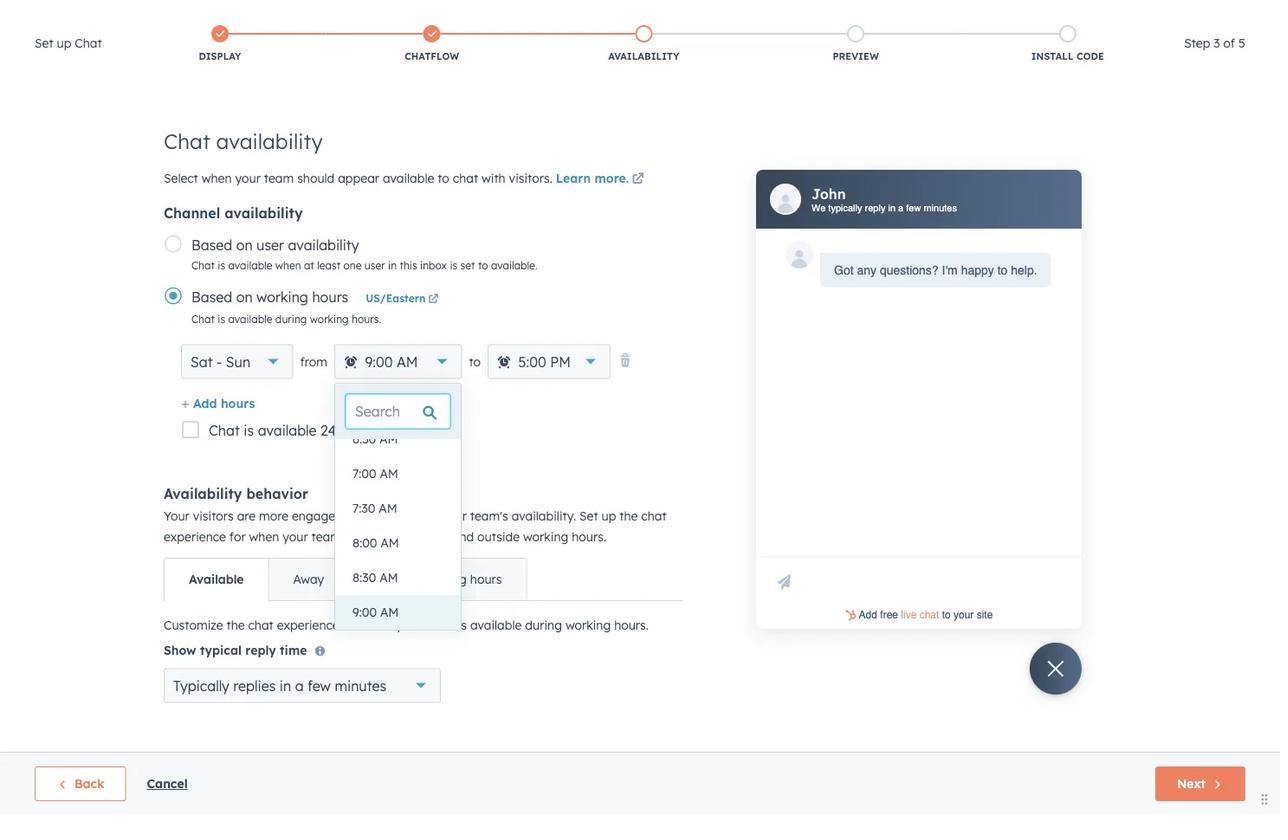 Task type: locate. For each thing, give the bounding box(es) containing it.
2 vertical spatial chat
[[248, 618, 274, 633]]

1 vertical spatial user
[[365, 259, 385, 272]]

when up 8:00
[[346, 509, 376, 524]]

0 vertical spatial chat
[[453, 171, 478, 186]]

1 vertical spatial the
[[226, 618, 245, 633]]

0 horizontal spatial availability
[[164, 485, 242, 502]]

am for 8:00 am button at the left bottom of page
[[381, 535, 399, 551]]

on up chat is available during working hours.
[[236, 288, 253, 305]]

0 horizontal spatial hours
[[221, 395, 255, 411]]

1 vertical spatial experience
[[277, 618, 339, 633]]

appear
[[338, 171, 379, 186]]

0 horizontal spatial minutes
[[335, 677, 387, 694]]

to left with
[[438, 171, 449, 186]]

5:00 pm
[[518, 353, 571, 370]]

reply right typically
[[865, 202, 886, 213]]

0 horizontal spatial the
[[226, 618, 245, 633]]

set inside availability behavior your visitors are more engaged when they know your team's availability. set up the chat experience for when your team is available, away, and outside working hours.
[[580, 509, 598, 524]]

help image
[[1067, 8, 1082, 23]]

2 horizontal spatial in
[[888, 202, 896, 213]]

set
[[35, 36, 53, 51], [580, 509, 598, 524]]

available
[[383, 171, 434, 186], [228, 259, 272, 272], [228, 312, 272, 325], [258, 422, 317, 439], [470, 618, 522, 633]]

0 vertical spatial availability
[[216, 128, 323, 154]]

hours inside add hours button
[[221, 395, 255, 411]]

hubspot-live-chat-viral-iframe element
[[760, 607, 1079, 625]]

0 horizontal spatial a
[[295, 677, 304, 694]]

available down based on user availability
[[228, 259, 272, 272]]

based on working hours
[[191, 288, 348, 305]]

0 vertical spatial experience
[[164, 529, 226, 544]]

9:00 down '8:30'
[[353, 605, 377, 620]]

team's
[[470, 509, 508, 524]]

available for 24/7
[[258, 422, 317, 439]]

experience down the your
[[164, 529, 226, 544]]

for
[[229, 529, 246, 544], [343, 618, 359, 633]]

24/7
[[321, 422, 351, 439]]

preview
[[833, 50, 879, 62]]

1 vertical spatial 9:00 am
[[353, 605, 399, 620]]

is
[[218, 259, 225, 272], [450, 259, 458, 272], [218, 312, 225, 325], [244, 422, 254, 439], [345, 529, 354, 544], [458, 618, 467, 633]]

1 vertical spatial availability
[[164, 485, 242, 502]]

0 vertical spatial minutes
[[924, 202, 957, 213]]

am inside dropdown button
[[397, 353, 418, 370]]

is down 7:30
[[345, 529, 354, 544]]

in right typically
[[888, 202, 896, 213]]

am
[[397, 353, 418, 370], [380, 431, 398, 447], [380, 466, 398, 481], [379, 501, 397, 516], [381, 535, 399, 551], [380, 570, 398, 585], [380, 605, 399, 620]]

2 horizontal spatial team
[[425, 618, 455, 633]]

for down '8:30'
[[343, 618, 359, 633]]

experience up time in the bottom left of the page
[[277, 618, 339, 633]]

up inside heading
[[57, 36, 71, 51]]

link opens in a new window image
[[632, 169, 644, 190], [632, 174, 644, 186], [428, 291, 439, 307], [428, 294, 439, 304]]

hours.
[[352, 312, 381, 325], [572, 529, 606, 544], [614, 618, 649, 633]]

chat for chat availability
[[164, 128, 210, 154]]

minutes
[[924, 202, 957, 213], [335, 677, 387, 694]]

available left 24/7
[[258, 422, 317, 439]]

available,
[[357, 529, 411, 544]]

0 vertical spatial in
[[888, 202, 896, 213]]

when left at
[[275, 259, 301, 272]]

7:30 am
[[353, 501, 397, 516]]

1 vertical spatial team
[[311, 529, 341, 544]]

based
[[191, 236, 232, 253], [191, 288, 232, 305]]

0 vertical spatial few
[[906, 202, 921, 213]]

7:30
[[353, 501, 375, 516]]

with
[[482, 171, 506, 186]]

am right 8:00
[[381, 535, 399, 551]]

reply left time in the bottom left of the page
[[245, 643, 276, 658]]

the up show typical reply time
[[226, 618, 245, 633]]

hours down least
[[312, 288, 348, 305]]

available for during
[[228, 312, 272, 325]]

based up -
[[191, 288, 232, 305]]

hours down outside at the left bottom
[[470, 572, 502, 587]]

2 based from the top
[[191, 288, 232, 305]]

in left this at left
[[388, 259, 397, 272]]

0 vertical spatial 9:00
[[365, 353, 393, 370]]

1 horizontal spatial for
[[343, 618, 359, 633]]

1 vertical spatial 9:00
[[353, 605, 377, 620]]

more
[[259, 509, 289, 524]]

display
[[199, 50, 241, 62]]

is down channel availability
[[218, 259, 225, 272]]

your down more at the bottom of the page
[[283, 529, 308, 544]]

1 vertical spatial in
[[388, 259, 397, 272]]

cancel button
[[147, 774, 188, 794]]

a inside popup button
[[295, 677, 304, 694]]

chat
[[75, 36, 102, 51], [164, 128, 210, 154], [191, 259, 215, 272], [191, 312, 215, 325], [209, 422, 240, 439]]

0 vertical spatial up
[[57, 36, 71, 51]]

2 vertical spatial hours
[[470, 572, 502, 587]]

1 vertical spatial up
[[602, 509, 616, 524]]

tab list
[[164, 558, 527, 601]]

am right 6:30
[[380, 431, 398, 447]]

back
[[74, 776, 104, 791]]

a down time in the bottom left of the page
[[295, 677, 304, 694]]

availability for channel availability
[[225, 204, 303, 221]]

on for user
[[236, 236, 253, 253]]

0 vertical spatial hours
[[312, 288, 348, 305]]

availability up least
[[288, 236, 359, 253]]

9:00 am down 8:30 am
[[353, 605, 399, 620]]

0 vertical spatial a
[[898, 202, 904, 213]]

8:00
[[353, 535, 377, 551]]

few up questions?
[[906, 202, 921, 213]]

2 vertical spatial in
[[280, 677, 291, 694]]

your up and
[[441, 509, 467, 524]]

0 horizontal spatial in
[[280, 677, 291, 694]]

the right availability.
[[620, 509, 638, 524]]

few
[[906, 202, 921, 213], [308, 677, 331, 694]]

0 horizontal spatial during
[[275, 312, 307, 325]]

sat - sun button
[[181, 344, 293, 379]]

1 vertical spatial during
[[525, 618, 562, 633]]

user right one
[[365, 259, 385, 272]]

0 vertical spatial the
[[620, 509, 638, 524]]

0 vertical spatial availability
[[608, 50, 680, 62]]

when right select
[[202, 171, 232, 186]]

0 horizontal spatial set
[[35, 36, 53, 51]]

hours right add
[[221, 395, 255, 411]]

your
[[235, 171, 261, 186], [441, 509, 467, 524], [283, 529, 308, 544], [396, 618, 421, 633]]

search button
[[1235, 36, 1265, 66]]

1 horizontal spatial chat
[[453, 171, 478, 186]]

1 horizontal spatial in
[[388, 259, 397, 272]]

1 horizontal spatial the
[[620, 509, 638, 524]]

visitors.
[[509, 171, 553, 186]]

team down engaged
[[311, 529, 341, 544]]

add hours
[[193, 395, 255, 411]]

in
[[888, 202, 896, 213], [388, 259, 397, 272], [280, 677, 291, 694]]

1 vertical spatial few
[[308, 677, 331, 694]]

few right replies
[[308, 677, 331, 694]]

availability up based on user availability
[[225, 204, 303, 221]]

9:00 am up search search field
[[365, 353, 418, 370]]

5:00
[[518, 353, 546, 370]]

chat is available 24/7
[[209, 422, 351, 439]]

1 horizontal spatial hours
[[312, 288, 348, 305]]

available right appear
[[383, 171, 434, 186]]

on for working
[[236, 288, 253, 305]]

outside
[[373, 572, 418, 587]]

1 horizontal spatial hours.
[[572, 529, 606, 544]]

pm
[[550, 353, 571, 370]]

few inside typically replies in a few minutes popup button
[[308, 677, 331, 694]]

1 horizontal spatial reply
[[865, 202, 886, 213]]

2 on from the top
[[236, 288, 253, 305]]

availability up should
[[216, 128, 323, 154]]

0 vertical spatial on
[[236, 236, 253, 253]]

9:00 am inside button
[[353, 605, 399, 620]]

7:00 am button
[[335, 457, 461, 491]]

0 vertical spatial based
[[191, 236, 232, 253]]

0 vertical spatial for
[[229, 529, 246, 544]]

2 vertical spatial hours.
[[614, 618, 649, 633]]

9:00 up search search field
[[365, 353, 393, 370]]

0 vertical spatial set
[[35, 36, 53, 51]]

am right '8:30'
[[380, 570, 398, 585]]

available for when
[[228, 259, 272, 272]]

select when your team should appear available to chat with visitors.
[[164, 171, 553, 186]]

9:00 am button
[[335, 595, 461, 630]]

1 horizontal spatial minutes
[[924, 202, 957, 213]]

the
[[620, 509, 638, 524], [226, 618, 245, 633]]

0 horizontal spatial experience
[[164, 529, 226, 544]]

is left set
[[450, 259, 458, 272]]

am for 9:00 am button
[[380, 605, 399, 620]]

on down channel availability
[[236, 236, 253, 253]]

help.
[[1011, 263, 1037, 277]]

0 horizontal spatial up
[[57, 36, 71, 51]]

am right the 7:00
[[380, 466, 398, 481]]

john
[[812, 185, 846, 202]]

1 horizontal spatial a
[[898, 202, 904, 213]]

working
[[257, 288, 308, 305], [310, 312, 349, 325], [523, 529, 569, 544], [421, 572, 467, 587], [566, 618, 611, 633]]

on
[[236, 236, 253, 253], [236, 288, 253, 305]]

0 vertical spatial team
[[264, 171, 294, 186]]

1 vertical spatial chat
[[641, 509, 667, 524]]

available down based on working hours
[[228, 312, 272, 325]]

availability inside availability list item
[[608, 50, 680, 62]]

based down channel
[[191, 236, 232, 253]]

1 horizontal spatial few
[[906, 202, 921, 213]]

during
[[275, 312, 307, 325], [525, 618, 562, 633]]

select
[[164, 171, 198, 186]]

is down add hours
[[244, 422, 254, 439]]

1 vertical spatial a
[[295, 677, 304, 694]]

they
[[380, 509, 405, 524]]

2 horizontal spatial hours
[[470, 572, 502, 587]]

am inside 'button'
[[379, 501, 397, 516]]

minutes inside john we typically reply in a few minutes
[[924, 202, 957, 213]]

Search search field
[[346, 394, 450, 429]]

1 vertical spatial availability
[[225, 204, 303, 221]]

in right replies
[[280, 677, 291, 694]]

list
[[114, 22, 1174, 67]]

9:00 am
[[365, 353, 418, 370], [353, 605, 399, 620]]

team down outside working hours link
[[425, 618, 455, 633]]

availability
[[216, 128, 323, 154], [225, 204, 303, 221], [288, 236, 359, 253]]

1 vertical spatial based
[[191, 288, 232, 305]]

available link
[[165, 559, 268, 600]]

0 horizontal spatial team
[[264, 171, 294, 186]]

reply
[[865, 202, 886, 213], [245, 643, 276, 658]]

minutes down customize the chat experience for when your team is available during working hours.
[[335, 677, 387, 694]]

0 vertical spatial 9:00 am
[[365, 353, 418, 370]]

6:30 am
[[353, 431, 398, 447]]

should
[[297, 171, 335, 186]]

1 vertical spatial reply
[[245, 643, 276, 658]]

step
[[1184, 36, 1211, 51]]

0 vertical spatial user
[[257, 236, 284, 253]]

chat for chat is available during working hours.
[[191, 312, 215, 325]]

am down the outside
[[380, 605, 399, 620]]

6:30
[[353, 431, 376, 447]]

minutes inside popup button
[[335, 677, 387, 694]]

1 vertical spatial minutes
[[335, 677, 387, 694]]

link opens in a new window image inside learn more. link
[[632, 174, 644, 186]]

am right 7:30
[[379, 501, 397, 516]]

1 vertical spatial on
[[236, 288, 253, 305]]

0 vertical spatial reply
[[865, 202, 886, 213]]

team
[[264, 171, 294, 186], [311, 529, 341, 544], [425, 618, 455, 633]]

am up search search field
[[397, 353, 418, 370]]

2 horizontal spatial chat
[[641, 509, 667, 524]]

chat for chat is available when at least one user in this inbox is set to available.
[[191, 259, 215, 272]]

1 horizontal spatial during
[[525, 618, 562, 633]]

am for 7:30 am 'button'
[[379, 501, 397, 516]]

1 horizontal spatial team
[[311, 529, 341, 544]]

am inside button
[[380, 431, 398, 447]]

outside working hours
[[373, 572, 502, 587]]

a right typically
[[898, 202, 904, 213]]

0 horizontal spatial user
[[257, 236, 284, 253]]

at
[[304, 259, 314, 272]]

0 horizontal spatial hours.
[[352, 312, 381, 325]]

experience inside availability behavior your visitors are more engaged when they know your team's availability. set up the chat experience for when your team is available, away, and outside working hours.
[[164, 529, 226, 544]]

up inside availability behavior your visitors are more engaged when they know your team's availability. set up the chat experience for when your team is available, away, and outside working hours.
[[602, 509, 616, 524]]

1 horizontal spatial set
[[580, 509, 598, 524]]

chat is available when at least one user in this inbox is set to available.
[[191, 259, 538, 272]]

in inside john we typically reply in a few minutes
[[888, 202, 896, 213]]

team left should
[[264, 171, 294, 186]]

0 horizontal spatial few
[[308, 677, 331, 694]]

when down more at the bottom of the page
[[249, 529, 279, 544]]

1 on from the top
[[236, 236, 253, 253]]

chat availability
[[164, 128, 323, 154]]

in inside popup button
[[280, 677, 291, 694]]

1 horizontal spatial user
[[365, 259, 385, 272]]

0 horizontal spatial reply
[[245, 643, 276, 658]]

7:30 am button
[[335, 491, 461, 526]]

2 horizontal spatial hours.
[[614, 618, 649, 633]]

for down are
[[229, 529, 246, 544]]

for inside availability behavior your visitors are more engaged when they know your team's availability. set up the chat experience for when your team is available, away, and outside working hours.
[[229, 529, 246, 544]]

away link
[[268, 559, 348, 600]]

1 horizontal spatial up
[[602, 509, 616, 524]]

0 horizontal spatial for
[[229, 529, 246, 544]]

minutes up got any questions? i'm happy to help.
[[924, 202, 957, 213]]

1 horizontal spatial availability
[[608, 50, 680, 62]]

your down chat availability
[[235, 171, 261, 186]]

to
[[438, 171, 449, 186], [478, 259, 488, 272], [998, 263, 1008, 277], [469, 354, 481, 369]]

1 based from the top
[[191, 236, 232, 253]]

i'm
[[942, 263, 958, 277]]

6:30 am button
[[335, 422, 461, 457]]

1 vertical spatial hours.
[[572, 529, 606, 544]]

set inside heading
[[35, 36, 53, 51]]

1 vertical spatial set
[[580, 509, 598, 524]]

grid grid
[[335, 422, 461, 630]]

user down channel availability
[[257, 236, 284, 253]]

7:00
[[353, 466, 376, 481]]

1 vertical spatial hours
[[221, 395, 255, 411]]

availability inside availability behavior your visitors are more engaged when they know your team's availability. set up the chat experience for when your team is available, away, and outside working hours.
[[164, 485, 242, 502]]

add hours button
[[181, 393, 255, 416]]

of
[[1224, 36, 1235, 51]]

8:00 am button
[[335, 526, 461, 560]]

am for 7:00 am button on the bottom left of page
[[380, 466, 398, 481]]



Task type: describe. For each thing, give the bounding box(es) containing it.
tab list containing available
[[164, 558, 527, 601]]

install code list item
[[962, 22, 1174, 67]]

availability behavior your visitors are more engaged when they know your team's availability. set up the chat experience for when your team is available, away, and outside working hours.
[[164, 485, 667, 544]]

2 vertical spatial availability
[[288, 236, 359, 253]]

am for "6:30 am" button
[[380, 431, 398, 447]]

more.
[[595, 171, 629, 186]]

sat - sun
[[191, 353, 250, 370]]

to left 5:00
[[469, 354, 481, 369]]

link opens in a new window image inside us/eastern link
[[428, 294, 439, 304]]

know
[[408, 509, 438, 524]]

2 vertical spatial team
[[425, 618, 455, 633]]

typically
[[828, 202, 862, 213]]

show
[[164, 643, 196, 658]]

show typical reply time
[[164, 643, 307, 658]]

search image
[[1244, 45, 1256, 57]]

code
[[1077, 50, 1104, 62]]

9:00 inside button
[[353, 605, 377, 620]]

available down "outside working hours"
[[470, 618, 522, 633]]

us/eastern link
[[366, 291, 441, 307]]

install
[[1032, 50, 1074, 62]]

step 3 of 5
[[1184, 36, 1246, 51]]

9:00 inside dropdown button
[[365, 353, 393, 370]]

this
[[400, 259, 417, 272]]

preview list item
[[750, 22, 962, 67]]

your down the outside
[[396, 618, 421, 633]]

from
[[300, 354, 327, 369]]

any
[[857, 263, 877, 277]]

replies
[[233, 677, 276, 694]]

am for "8:30 am" button
[[380, 570, 398, 585]]

next
[[1177, 776, 1206, 791]]

chat inside heading
[[75, 36, 102, 51]]

availability for chat availability
[[216, 128, 323, 154]]

chatflow
[[405, 50, 459, 62]]

availability for availability
[[608, 50, 680, 62]]

sun
[[226, 353, 250, 370]]

chatflow completed list item
[[326, 22, 538, 67]]

8:30
[[353, 570, 376, 585]]

a inside john we typically reply in a few minutes
[[898, 202, 904, 213]]

working inside outside working hours link
[[421, 572, 467, 587]]

outside
[[477, 529, 520, 544]]

chat for chat is available 24/7
[[209, 422, 240, 439]]

availability.
[[512, 509, 576, 524]]

8:30 am
[[353, 570, 398, 585]]

set
[[461, 259, 475, 272]]

list containing display
[[114, 22, 1174, 67]]

8:00 am
[[353, 535, 399, 551]]

learn more. link
[[556, 169, 647, 190]]

typically
[[173, 677, 229, 694]]

away
[[293, 572, 324, 587]]

channel availability
[[164, 204, 303, 221]]

chat inside availability behavior your visitors are more engaged when they know your team's availability. set up the chat experience for when your team is available, away, and outside working hours.
[[641, 509, 667, 524]]

back button
[[35, 767, 126, 801]]

cancel
[[147, 776, 188, 791]]

to left help. at right top
[[998, 263, 1008, 277]]

got
[[834, 263, 854, 277]]

hours inside outside working hours link
[[470, 572, 502, 587]]

the inside availability behavior your visitors are more engaged when they know your team's availability. set up the chat experience for when your team is available, away, and outside working hours.
[[620, 509, 638, 524]]

0 vertical spatial during
[[275, 312, 307, 325]]

typically replies in a few minutes button
[[164, 668, 441, 703]]

hours. inside availability behavior your visitors are more engaged when they know your team's availability. set up the chat experience for when your team is available, away, and outside working hours.
[[572, 529, 606, 544]]

reply inside john we typically reply in a few minutes
[[865, 202, 886, 213]]

available.
[[491, 259, 538, 272]]

to right set
[[478, 259, 488, 272]]

learn more.
[[556, 171, 629, 186]]

we
[[812, 202, 826, 213]]

learn
[[556, 171, 591, 186]]

happy
[[961, 263, 994, 277]]

inbox
[[420, 259, 447, 272]]

set up chat heading
[[35, 33, 102, 54]]

away,
[[415, 529, 449, 544]]

based for based on user availability
[[191, 236, 232, 253]]

is inside availability behavior your visitors are more engaged when they know your team's availability. set up the chat experience for when your team is available, away, and outside working hours.
[[345, 529, 354, 544]]

is up sat - sun on the left of page
[[218, 312, 225, 325]]

add
[[193, 395, 217, 411]]

3
[[1214, 36, 1220, 51]]

5:00 pm button
[[488, 344, 611, 379]]

9:00 am button
[[334, 344, 462, 379]]

one
[[343, 259, 362, 272]]

install code
[[1032, 50, 1104, 62]]

least
[[317, 259, 341, 272]]

time
[[280, 643, 307, 658]]

0 horizontal spatial chat
[[248, 618, 274, 633]]

typical
[[200, 643, 242, 658]]

1 vertical spatial for
[[343, 618, 359, 633]]

next button
[[1156, 767, 1246, 801]]

5
[[1239, 36, 1246, 51]]

your
[[164, 509, 190, 524]]

few inside john we typically reply in a few minutes
[[906, 202, 921, 213]]

9:00 am inside dropdown button
[[365, 353, 418, 370]]

customize the chat experience for when your team is available during working hours.
[[164, 618, 649, 633]]

0 vertical spatial hours.
[[352, 312, 381, 325]]

-
[[217, 353, 222, 370]]

8:30 am button
[[335, 560, 461, 595]]

are
[[237, 509, 256, 524]]

behavior
[[246, 485, 308, 502]]

Search HubSpot search field
[[1037, 36, 1249, 66]]

when down 8:30 am
[[362, 618, 392, 633]]

working inside availability behavior your visitors are more engaged when they know your team's availability. set up the chat experience for when your team is available, away, and outside working hours.
[[523, 529, 569, 544]]

available
[[189, 572, 244, 587]]

and
[[452, 529, 474, 544]]

is down "outside working hours"
[[458, 618, 467, 633]]

1 horizontal spatial experience
[[277, 618, 339, 633]]

channel
[[164, 204, 220, 221]]

availability list item
[[538, 22, 750, 67]]

john we typically reply in a few minutes
[[812, 185, 957, 213]]

outside working hours link
[[348, 559, 526, 600]]

set up chat
[[35, 36, 102, 51]]

typically replies in a few minutes
[[173, 677, 387, 694]]

chat is available during working hours.
[[191, 312, 381, 325]]

agent says: got any questions? i'm happy to help. element
[[834, 260, 1037, 281]]

availability for availability behavior your visitors are more engaged when they know your team's availability. set up the chat experience for when your team is available, away, and outside working hours.
[[164, 485, 242, 502]]

help button
[[1060, 0, 1089, 28]]

customize
[[164, 618, 223, 633]]

team inside availability behavior your visitors are more engaged when they know your team's availability. set up the chat experience for when your team is available, away, and outside working hours.
[[311, 529, 341, 544]]

based for based on working hours
[[191, 288, 232, 305]]

display completed list item
[[114, 22, 326, 67]]



Task type: vqa. For each thing, say whether or not it's contained in the screenshot.
8:00 AM "button" at the left bottom
yes



